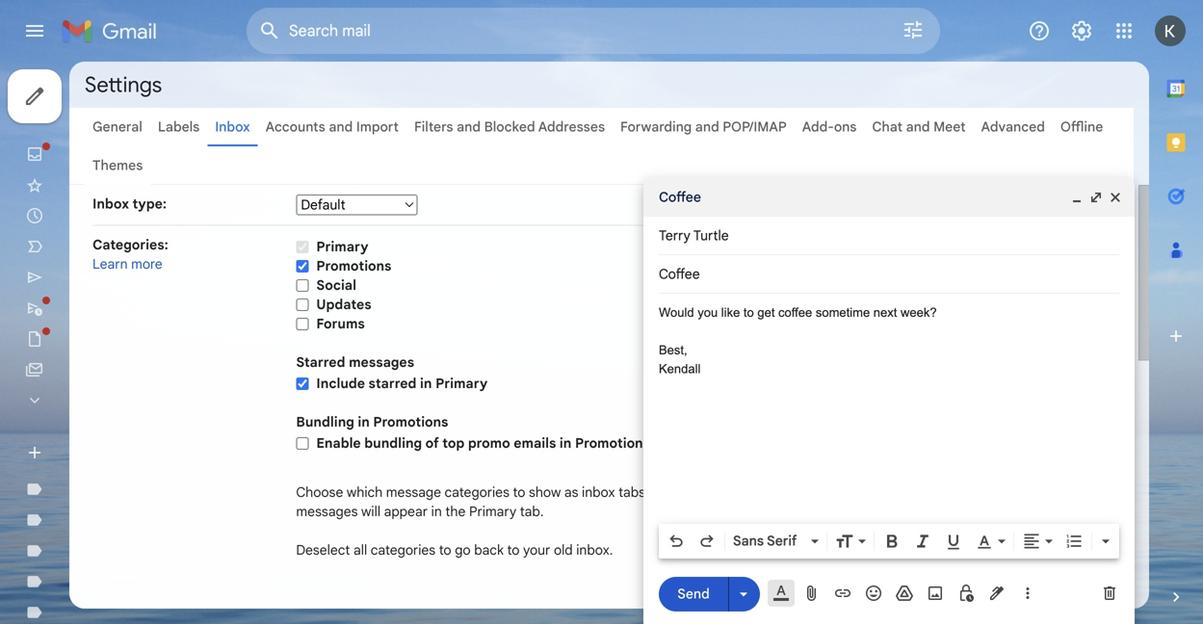 Task type: locate. For each thing, give the bounding box(es) containing it.
3 and from the left
[[696, 119, 720, 135]]

in right starred on the left of the page
[[420, 375, 432, 392]]

1 horizontal spatial categories
[[445, 484, 510, 501]]

updates
[[316, 296, 372, 313]]

in
[[420, 375, 432, 392], [358, 414, 370, 431], [560, 435, 572, 452], [431, 504, 442, 520]]

more
[[131, 256, 163, 273]]

1 vertical spatial messages
[[296, 504, 358, 520]]

advanced search options image
[[894, 11, 933, 49]]

1 vertical spatial inbox
[[93, 196, 129, 212]]

emails
[[514, 435, 556, 452]]

top
[[443, 435, 465, 452]]

promotions up the social
[[316, 258, 392, 275]]

messages up starred on the left of the page
[[349, 354, 414, 371]]

to left go
[[439, 542, 452, 559]]

and right chat
[[906, 119, 930, 135]]

messages down choose
[[296, 504, 358, 520]]

to left get
[[744, 305, 754, 320]]

coffee dialog
[[644, 178, 1135, 624]]

learn
[[93, 256, 128, 273]]

primary right the
[[469, 504, 517, 520]]

social
[[316, 277, 357, 294]]

accounts and import
[[266, 119, 399, 135]]

choose
[[296, 484, 343, 501]]

categories up the
[[445, 484, 510, 501]]

include starred in primary
[[316, 375, 488, 392]]

starred messages
[[296, 354, 414, 371]]

to up the tab.
[[513, 484, 526, 501]]

inbox link
[[215, 119, 250, 135]]

promotions up bundling
[[373, 414, 448, 431]]

toggle confidential mode image
[[957, 584, 976, 603]]

promotions up inbox
[[575, 435, 650, 452]]

Search mail text field
[[289, 21, 848, 40]]

include
[[316, 375, 365, 392]]

categories inside choose which message categories to show as inbox tabs. other messages will appear in the primary tab.
[[445, 484, 510, 501]]

discard draft ‪(⌘⇧d)‬ image
[[1100, 584, 1120, 603]]

Forums checkbox
[[296, 317, 309, 331]]

Enable bundling of top promo emails in Promotions checkbox
[[296, 436, 309, 451]]

appear
[[384, 504, 428, 520]]

tab.
[[520, 504, 544, 520]]

categories down appear
[[371, 542, 436, 559]]

and right filters
[[457, 119, 481, 135]]

will
[[361, 504, 381, 520]]

inbox for inbox link
[[215, 119, 250, 135]]

deselect
[[296, 542, 350, 559]]

2 and from the left
[[457, 119, 481, 135]]

primary up the social
[[316, 239, 369, 255]]

would
[[659, 305, 694, 320]]

insert link ‪(⌘k)‬ image
[[834, 584, 853, 603]]

to left your
[[507, 542, 520, 559]]

inbox.
[[576, 542, 613, 559]]

1 vertical spatial promotions
[[373, 414, 448, 431]]

primary
[[316, 239, 369, 255], [436, 375, 488, 392], [469, 504, 517, 520]]

coffee
[[779, 305, 813, 320]]

and for accounts
[[329, 119, 353, 135]]

insert photo image
[[926, 584, 945, 603]]

1 horizontal spatial inbox
[[215, 119, 250, 135]]

chat
[[872, 119, 903, 135]]

add-ons
[[802, 119, 857, 135]]

0 vertical spatial categories
[[445, 484, 510, 501]]

add-
[[802, 119, 834, 135]]

message
[[386, 484, 441, 501]]

primary inside choose which message categories to show as inbox tabs. other messages will appear in the primary tab.
[[469, 504, 517, 520]]

Include starred in Primary checkbox
[[296, 377, 309, 391]]

choose which message categories to show as inbox tabs. other messages will appear in the primary tab.
[[296, 484, 688, 520]]

to
[[744, 305, 754, 320], [513, 484, 526, 501], [439, 542, 452, 559], [507, 542, 520, 559]]

2 vertical spatial promotions
[[575, 435, 650, 452]]

bundling
[[296, 414, 354, 431]]

settings
[[85, 71, 162, 98]]

send
[[678, 586, 710, 603]]

primary up top
[[436, 375, 488, 392]]

deselect all categories to go back to your old inbox.
[[296, 542, 613, 559]]

pop/imap
[[723, 119, 787, 135]]

tab list
[[1150, 62, 1204, 555]]

and for filters
[[457, 119, 481, 135]]

blocked
[[484, 119, 535, 135]]

offline link
[[1061, 119, 1104, 135]]

0 vertical spatial inbox
[[215, 119, 250, 135]]

2 vertical spatial primary
[[469, 504, 517, 520]]

starred
[[369, 375, 417, 392]]

back
[[474, 542, 504, 559]]

filters
[[414, 119, 453, 135]]

get
[[758, 305, 775, 320]]

sans serif option
[[729, 532, 808, 551]]

0 horizontal spatial categories
[[371, 542, 436, 559]]

tabs.
[[619, 484, 649, 501]]

1 and from the left
[[329, 119, 353, 135]]

inbox right labels on the left
[[215, 119, 250, 135]]

0 horizontal spatial inbox
[[93, 196, 129, 212]]

categories
[[445, 484, 510, 501], [371, 542, 436, 559]]

next
[[874, 305, 898, 320]]

more options image
[[1022, 584, 1034, 603]]

numbered list ‪(⌘⇧7)‬ image
[[1065, 532, 1084, 551]]

forums
[[316, 316, 365, 332]]

themes
[[93, 157, 143, 174]]

all
[[354, 542, 367, 559]]

learn more link
[[93, 256, 163, 273]]

week?
[[901, 305, 937, 320]]

messages
[[349, 354, 414, 371], [296, 504, 358, 520]]

navigation
[[0, 62, 231, 624]]

None search field
[[247, 8, 941, 54]]

0 vertical spatial primary
[[316, 239, 369, 255]]

starred
[[296, 354, 345, 371]]

Updates checkbox
[[296, 298, 309, 312]]

inbox type:
[[93, 196, 167, 212]]

more formatting options image
[[1097, 532, 1116, 551]]

forwarding and pop/imap
[[621, 119, 787, 135]]

general
[[93, 119, 142, 135]]

and left 'pop/imap'
[[696, 119, 720, 135]]

kendall
[[659, 362, 701, 376]]

1 vertical spatial categories
[[371, 542, 436, 559]]

filters and blocked addresses link
[[414, 119, 605, 135]]

to inside message body 'text field'
[[744, 305, 754, 320]]

and
[[329, 119, 353, 135], [457, 119, 481, 135], [696, 119, 720, 135], [906, 119, 930, 135]]

and left import
[[329, 119, 353, 135]]

import
[[356, 119, 399, 135]]

formatting options toolbar
[[659, 524, 1120, 559]]

in left the
[[431, 504, 442, 520]]

4 and from the left
[[906, 119, 930, 135]]

0 vertical spatial messages
[[349, 354, 414, 371]]

promotions
[[316, 258, 392, 275], [373, 414, 448, 431], [575, 435, 650, 452]]

categories: learn more
[[93, 237, 168, 273]]

as
[[565, 484, 579, 501]]

accounts
[[266, 119, 325, 135]]

add-ons link
[[802, 119, 857, 135]]

inbox left type:
[[93, 196, 129, 212]]



Task type: vqa. For each thing, say whether or not it's contained in the screenshot.
the Terms · Privacy · Program Policies
no



Task type: describe. For each thing, give the bounding box(es) containing it.
meet
[[934, 119, 966, 135]]

support image
[[1028, 19, 1051, 42]]

your
[[523, 542, 551, 559]]

enable bundling of top promo emails in promotions
[[316, 435, 650, 452]]

search mail image
[[252, 13, 287, 48]]

accounts and import link
[[266, 119, 399, 135]]

undo ‪(⌘z)‬ image
[[667, 532, 686, 551]]

chat and meet link
[[872, 119, 966, 135]]

best, kendall
[[659, 343, 701, 376]]

in inside choose which message categories to show as inbox tabs. other messages will appear in the primary tab.
[[431, 504, 442, 520]]

1 vertical spatial primary
[[436, 375, 488, 392]]

messages inside choose which message categories to show as inbox tabs. other messages will appear in the primary tab.
[[296, 504, 358, 520]]

redo ‪(⌘y)‬ image
[[698, 532, 717, 551]]

minimize image
[[1070, 190, 1085, 205]]

more send options image
[[734, 585, 754, 604]]

Subject field
[[659, 265, 1120, 284]]

you
[[698, 305, 718, 320]]

best,
[[659, 343, 688, 358]]

addresses
[[538, 119, 605, 135]]

insert emoji ‪(⌘⇧2)‬ image
[[864, 584, 884, 603]]

show
[[529, 484, 561, 501]]

insert signature image
[[988, 584, 1007, 603]]

labels link
[[158, 119, 200, 135]]

ons
[[834, 119, 857, 135]]

would you like to get coffee sometime next week?
[[659, 305, 937, 320]]

in up enable at the left of the page
[[358, 414, 370, 431]]

inbox for inbox type:
[[93, 196, 129, 212]]

to inside choose which message categories to show as inbox tabs. other messages will appear in the primary tab.
[[513, 484, 526, 501]]

and for chat
[[906, 119, 930, 135]]

in right emails
[[560, 435, 572, 452]]

the
[[446, 504, 466, 520]]

advanced
[[982, 119, 1045, 135]]

attach files image
[[803, 584, 822, 603]]

type:
[[133, 196, 167, 212]]

offline
[[1061, 119, 1104, 135]]

like
[[722, 305, 740, 320]]

filters and blocked addresses
[[414, 119, 605, 135]]

close image
[[1108, 190, 1124, 205]]

underline ‪(⌘u)‬ image
[[944, 533, 964, 552]]

sans
[[733, 533, 764, 550]]

inbox
[[582, 484, 615, 501]]

enable
[[316, 435, 361, 452]]

other
[[652, 484, 688, 501]]

0 vertical spatial promotions
[[316, 258, 392, 275]]

Message Body text field
[[659, 304, 1120, 518]]

bold ‪(⌘b)‬ image
[[883, 532, 902, 551]]

chat and meet
[[872, 119, 966, 135]]

promo
[[468, 435, 510, 452]]

italic ‪(⌘i)‬ image
[[914, 532, 933, 551]]

Promotions checkbox
[[296, 259, 309, 274]]

terry
[[659, 227, 691, 244]]

advanced link
[[982, 119, 1045, 135]]

turtle
[[694, 227, 729, 244]]

gmail image
[[62, 12, 167, 50]]

bundling
[[365, 435, 422, 452]]

categories:
[[93, 237, 168, 253]]

labels
[[158, 119, 200, 135]]

pop out image
[[1089, 190, 1104, 205]]

send button
[[659, 577, 729, 612]]

bundling in promotions
[[296, 414, 448, 431]]

coffee
[[659, 189, 701, 206]]

general link
[[93, 119, 142, 135]]

sans serif
[[733, 533, 797, 550]]

insert files using drive image
[[895, 584, 915, 603]]

Social checkbox
[[296, 278, 309, 293]]

old
[[554, 542, 573, 559]]

settings image
[[1071, 19, 1094, 42]]

terry turtle
[[659, 227, 729, 244]]

and for forwarding
[[696, 119, 720, 135]]

serif
[[767, 533, 797, 550]]

go
[[455, 542, 471, 559]]

themes link
[[93, 157, 143, 174]]

of
[[426, 435, 439, 452]]

which
[[347, 484, 383, 501]]

forwarding and pop/imap link
[[621, 119, 787, 135]]

forwarding
[[621, 119, 692, 135]]

sometime
[[816, 305, 870, 320]]



